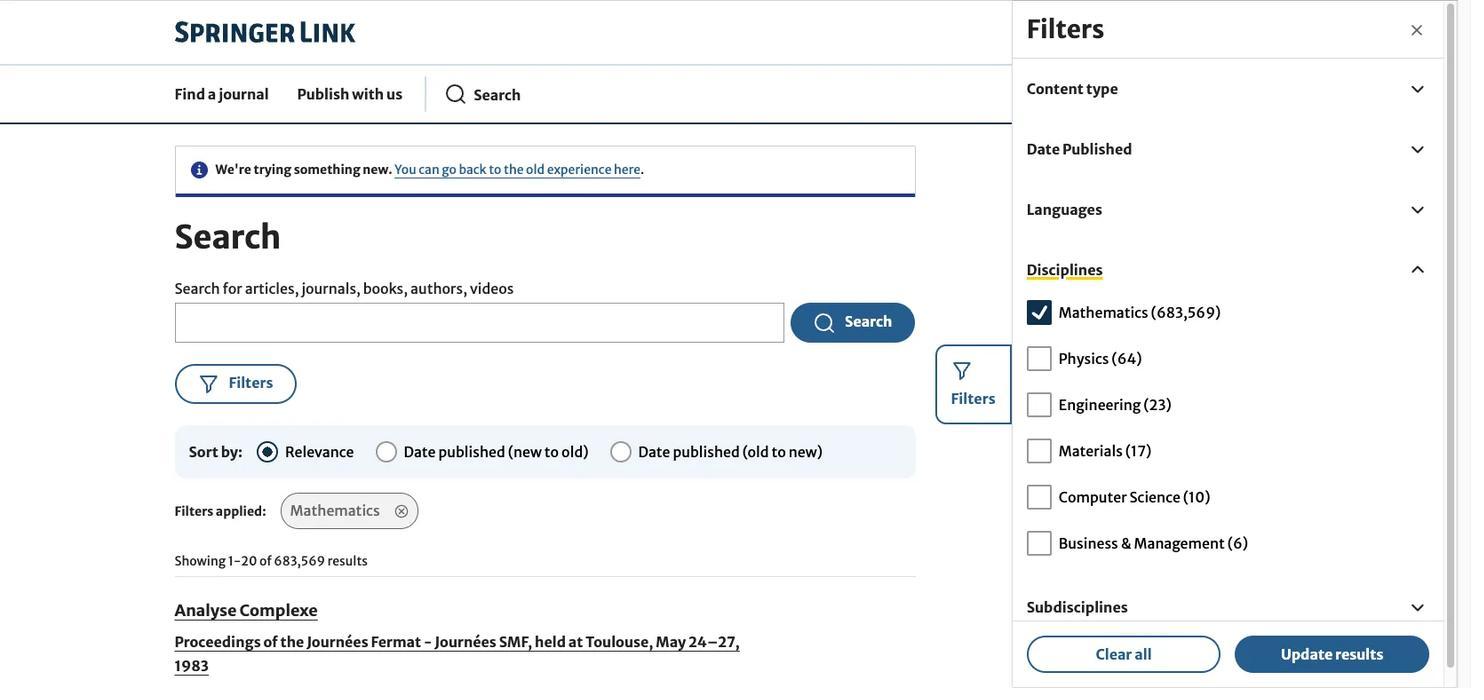 Task type: vqa. For each thing, say whether or not it's contained in the screenshot.
left Table
no



Task type: describe. For each thing, give the bounding box(es) containing it.
1 vertical spatial search
[[175, 280, 220, 298]]

we're trying something new. you can go back to the old                             experience here .
[[216, 162, 645, 178]]

1 journées from the left
[[307, 634, 369, 652]]

publish with us link
[[290, 70, 410, 118]]

something
[[294, 162, 361, 178]]

science
[[1130, 489, 1181, 506]]

0 vertical spatial search
[[175, 218, 281, 258]]

date published
[[1027, 140, 1133, 158]]

a
[[208, 85, 216, 103]]

0 vertical spatial the
[[504, 162, 524, 178]]

the inside proceedings of the journées fermat - journées smf, held at toulouse, may 24–27, 1983
[[280, 634, 304, 652]]

complexe
[[239, 601, 318, 622]]

toulouse,
[[586, 634, 654, 652]]

journal
[[219, 85, 269, 103]]

mathematics for mathematics
[[290, 502, 380, 520]]

(64)
[[1112, 350, 1143, 368]]

filters applied:
[[175, 504, 266, 520]]

springerlink image
[[175, 21, 355, 43]]

books,
[[363, 280, 408, 298]]

20
[[241, 554, 257, 570]]

published for (new
[[439, 443, 506, 461]]

(6)
[[1228, 535, 1249, 553]]

filters button
[[936, 344, 1012, 425]]

experience
[[547, 162, 612, 178]]

683,569
[[274, 554, 325, 570]]

relevance
[[285, 443, 354, 461]]

sort by:
[[189, 443, 243, 461]]

date published (new to old)
[[404, 443, 589, 461]]

search button
[[791, 303, 916, 343]]

24–27,
[[689, 634, 740, 652]]

new.
[[363, 162, 393, 178]]

1983
[[175, 658, 209, 676]]

analyse
[[175, 601, 237, 622]]

0 vertical spatial filters
[[1027, 13, 1105, 45]]

new)
[[789, 443, 823, 461]]

date for date published (old to new)
[[639, 443, 671, 461]]

content type
[[1027, 80, 1119, 98]]

-
[[424, 634, 432, 652]]

&
[[1121, 535, 1132, 553]]

videos
[[470, 280, 514, 298]]

(23)
[[1144, 396, 1172, 414]]

at
[[569, 634, 583, 652]]

published for (old
[[673, 443, 740, 461]]

results inside button
[[1336, 646, 1384, 664]]

all
[[1135, 646, 1152, 664]]

0 horizontal spatial to
[[489, 162, 502, 178]]

you
[[395, 162, 417, 178]]

find
[[175, 85, 205, 103]]

you can go back to the old                             experience here link
[[395, 162, 641, 178]]

business
[[1059, 535, 1119, 553]]

Search for articles, journals, books, authors, videos text field
[[175, 303, 785, 343]]

showing 1-20 of 683,569 results
[[175, 554, 368, 570]]

us
[[387, 85, 403, 103]]

physics (64)
[[1059, 350, 1143, 368]]

update
[[1282, 646, 1334, 664]]

date published (old to new)
[[639, 443, 823, 461]]

to for date published (new to old)
[[545, 443, 559, 461]]

computer science (10)
[[1059, 489, 1211, 506]]

remove this filter image
[[394, 505, 409, 519]]

1-
[[228, 554, 241, 570]]

find a journal
[[175, 85, 269, 103]]

(new
[[508, 443, 542, 461]]

trying
[[254, 162, 292, 178]]

2 journées from the left
[[435, 634, 497, 652]]

subdisciplines
[[1027, 599, 1129, 617]]

with
[[352, 85, 384, 103]]

proceedings
[[175, 634, 261, 652]]

smf,
[[499, 634, 533, 652]]



Task type: locate. For each thing, give the bounding box(es) containing it.
1 horizontal spatial date
[[639, 443, 671, 461]]

content
[[1027, 80, 1084, 98]]

filters
[[1027, 13, 1105, 45], [952, 390, 996, 408], [175, 504, 214, 520]]

to for date published (old to new)
[[772, 443, 787, 461]]

back
[[459, 162, 487, 178]]

filters inside dropdown button
[[952, 390, 996, 408]]

materials
[[1059, 442, 1123, 460]]

(17)
[[1126, 442, 1152, 460]]

0 horizontal spatial mathematics
[[290, 502, 380, 520]]

engineering (23)
[[1059, 396, 1172, 414]]

(683,569)
[[1152, 304, 1222, 322]]

2 vertical spatial search
[[845, 313, 893, 331]]

fermat
[[371, 634, 421, 652]]

mathematics (683,569)
[[1059, 304, 1222, 322]]

0 vertical spatial results
[[328, 554, 368, 570]]

engineering
[[1059, 396, 1142, 414]]

results right update
[[1336, 646, 1384, 664]]

2 horizontal spatial date
[[1027, 140, 1061, 158]]

management
[[1135, 535, 1226, 553]]

to left old)
[[545, 443, 559, 461]]

to right back at the left
[[489, 162, 502, 178]]

the down complexe
[[280, 634, 304, 652]]

update results
[[1282, 646, 1384, 664]]

date right old)
[[639, 443, 671, 461]]

results right 683,569
[[328, 554, 368, 570]]

date left published
[[1027, 140, 1061, 158]]

here
[[614, 162, 641, 178]]

type
[[1087, 80, 1119, 98]]

the
[[504, 162, 524, 178], [280, 634, 304, 652]]

physics
[[1059, 350, 1110, 368]]

articles,
[[245, 280, 299, 298]]

mathematics link
[[280, 494, 418, 530]]

1 horizontal spatial to
[[545, 443, 559, 461]]

none search field containing search for articles, journals, books, authors, videos
[[175, 279, 917, 530]]

journées
[[307, 634, 369, 652], [435, 634, 497, 652]]

old
[[526, 162, 545, 178]]

1 horizontal spatial the
[[504, 162, 524, 178]]

0 vertical spatial mathematics
[[1059, 304, 1149, 322]]

0 horizontal spatial journées
[[307, 634, 369, 652]]

1 vertical spatial the
[[280, 634, 304, 652]]

(10)
[[1184, 489, 1211, 506]]

journées right -
[[435, 634, 497, 652]]

date up remove this filter "icon"
[[404, 443, 436, 461]]

of
[[260, 554, 272, 570], [264, 634, 278, 652]]

journals,
[[302, 280, 361, 298]]

may
[[656, 634, 686, 652]]

showing
[[175, 554, 226, 570]]

disciplines
[[1027, 261, 1103, 279]]

(old
[[743, 443, 769, 461]]

1 vertical spatial mathematics
[[290, 502, 380, 520]]

update results button
[[1236, 636, 1430, 674]]

published
[[439, 443, 506, 461], [673, 443, 740, 461]]

1 horizontal spatial published
[[673, 443, 740, 461]]

search
[[175, 218, 281, 258], [175, 280, 220, 298], [845, 313, 893, 331]]

clear all
[[1096, 646, 1152, 664]]

materials (17)
[[1059, 442, 1152, 460]]

publish with us
[[297, 85, 403, 103]]

to right (old
[[772, 443, 787, 461]]

find a journal link
[[168, 70, 276, 118]]

computer
[[1059, 489, 1128, 506]]

by:
[[221, 443, 243, 461]]

1 horizontal spatial mathematics
[[1059, 304, 1149, 322]]

clear
[[1096, 646, 1133, 664]]

applied:
[[216, 504, 266, 520]]

business & management (6)
[[1059, 535, 1249, 553]]

journées left the fermat
[[307, 634, 369, 652]]

2 published from the left
[[673, 443, 740, 461]]

proceedings of the journées fermat - journées smf, held at toulouse, may 24–27, 1983
[[175, 634, 740, 676]]

0 vertical spatial of
[[260, 554, 272, 570]]

0 horizontal spatial results
[[328, 554, 368, 570]]

1 vertical spatial of
[[264, 634, 278, 652]]

1 horizontal spatial journées
[[435, 634, 497, 652]]

mathematics for mathematics (683,569)
[[1059, 304, 1149, 322]]

analyse complexe
[[175, 601, 318, 622]]

of right 20
[[260, 554, 272, 570]]

old)
[[562, 443, 589, 461]]

date
[[1027, 140, 1061, 158], [404, 443, 436, 461], [639, 443, 671, 461]]

of inside proceedings of the journées fermat - journées smf, held at toulouse, may 24–27, 1983
[[264, 634, 278, 652]]

date for date published (new to old)
[[404, 443, 436, 461]]

date for date published
[[1027, 140, 1061, 158]]

1 vertical spatial results
[[1336, 646, 1384, 664]]

0 horizontal spatial the
[[280, 634, 304, 652]]

can
[[419, 162, 440, 178]]

filters inside search box
[[175, 504, 214, 520]]

languages
[[1027, 201, 1103, 219]]

sort
[[189, 443, 218, 461]]

for
[[223, 280, 242, 298]]

0 horizontal spatial published
[[439, 443, 506, 461]]

mathematics up "physics (64)"
[[1059, 304, 1149, 322]]

we're
[[216, 162, 252, 178]]

1 vertical spatial filters
[[952, 390, 996, 408]]

of down complexe
[[264, 634, 278, 652]]

published left (new
[[439, 443, 506, 461]]

2 horizontal spatial filters
[[1027, 13, 1105, 45]]

2 vertical spatial filters
[[175, 504, 214, 520]]

1 published from the left
[[439, 443, 506, 461]]

1 horizontal spatial results
[[1336, 646, 1384, 664]]

.
[[641, 162, 645, 178]]

search for articles, journals, books, authors, videos
[[175, 280, 514, 298]]

2 horizontal spatial to
[[772, 443, 787, 461]]

0 horizontal spatial date
[[404, 443, 436, 461]]

mathematics down 'relevance'
[[290, 502, 380, 520]]

go
[[442, 162, 457, 178]]

published left (old
[[673, 443, 740, 461]]

authors,
[[411, 280, 468, 298]]

to
[[489, 162, 502, 178], [545, 443, 559, 461], [772, 443, 787, 461]]

held
[[535, 634, 566, 652]]

the left old on the top of page
[[504, 162, 524, 178]]

mathematics
[[1059, 304, 1149, 322], [290, 502, 380, 520]]

None search field
[[175, 279, 917, 530]]

search inside button
[[845, 313, 893, 331]]

clear all button
[[1027, 636, 1222, 674]]

1 horizontal spatial filters
[[952, 390, 996, 408]]

published
[[1063, 140, 1133, 158]]

0 horizontal spatial filters
[[175, 504, 214, 520]]

publish
[[297, 85, 350, 103]]



